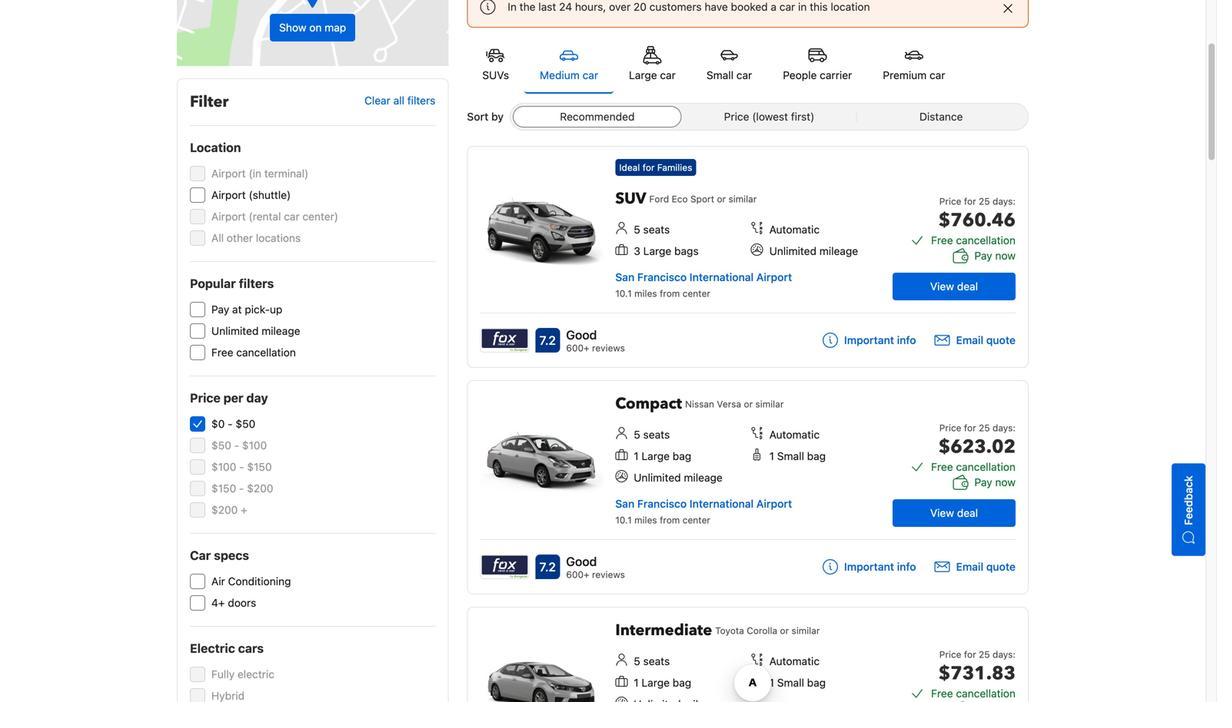 Task type: vqa. For each thing, say whether or not it's contained in the screenshot.
days: associated with Minivan
no



Task type: locate. For each thing, give the bounding box(es) containing it.
$50
[[236, 418, 256, 431], [212, 440, 231, 452]]

airport (rental car center)
[[212, 210, 338, 223]]

0 horizontal spatial $100
[[212, 461, 236, 474]]

clear all filters
[[365, 94, 436, 107]]

popular filters
[[190, 277, 274, 291]]

$150 up $150 - $200
[[247, 461, 272, 474]]

3 airport from the top
[[212, 210, 246, 223]]

1 vertical spatial $100
[[212, 461, 236, 474]]

conditioning
[[228, 576, 291, 588]]

price inside the sort by element
[[724, 110, 750, 123]]

$100 down $50 - $100
[[212, 461, 236, 474]]

filter
[[190, 92, 229, 113]]

1 horizontal spatial $50
[[236, 418, 256, 431]]

$100 up '$100 - $150'
[[242, 440, 267, 452]]

large car
[[629, 69, 676, 82]]

pay
[[212, 303, 229, 316]]

0 vertical spatial price
[[724, 110, 750, 123]]

$150 up $200 +
[[212, 483, 236, 495]]

- down '$100 - $150'
[[239, 483, 244, 495]]

1 horizontal spatial $200
[[247, 483, 273, 495]]

4+ doors
[[212, 597, 256, 610]]

price left per
[[190, 391, 221, 406]]

locations
[[256, 232, 301, 245]]

0 horizontal spatial $50
[[212, 440, 231, 452]]

- up $150 - $200
[[239, 461, 244, 474]]

clear
[[365, 94, 391, 107]]

all
[[212, 232, 224, 245]]

0 horizontal spatial price
[[190, 391, 221, 406]]

- down $0 - $50
[[234, 440, 239, 452]]

airport
[[212, 167, 246, 180], [212, 189, 246, 202], [212, 210, 246, 223]]

1 airport from the top
[[212, 167, 246, 180]]

1 horizontal spatial price
[[724, 110, 750, 123]]

$200 up +
[[247, 483, 273, 495]]

1 horizontal spatial $150
[[247, 461, 272, 474]]

$100 - $150
[[212, 461, 272, 474]]

2 vertical spatial airport
[[212, 210, 246, 223]]

carrier
[[820, 69, 852, 82]]

all other locations
[[212, 232, 301, 245]]

- right the $0
[[228, 418, 233, 431]]

filters up pick-
[[239, 277, 274, 291]]

first)
[[791, 110, 815, 123]]

pay at pick-up
[[212, 303, 283, 316]]

1 vertical spatial price
[[190, 391, 221, 406]]

$100
[[242, 440, 267, 452], [212, 461, 236, 474]]

car for premium car
[[930, 69, 946, 82]]

$150
[[247, 461, 272, 474], [212, 483, 236, 495]]

car for medium car
[[583, 69, 598, 82]]

0 vertical spatial filters
[[407, 94, 436, 107]]

airport for airport (in terminal)
[[212, 167, 246, 180]]

free
[[212, 346, 233, 359]]

show on map
[[279, 21, 346, 34]]

progress bar
[[730, 184, 767, 221]]

airport down airport (in terminal)
[[212, 189, 246, 202]]

medium car
[[540, 69, 598, 82]]

filters
[[407, 94, 436, 107], [239, 277, 274, 291]]

0 horizontal spatial $200
[[212, 504, 238, 517]]

$0
[[212, 418, 225, 431]]

2 airport from the top
[[212, 189, 246, 202]]

doors
[[228, 597, 256, 610]]

car inside button
[[737, 69, 752, 82]]

car
[[190, 549, 211, 563]]

electric
[[238, 669, 275, 681]]

price
[[724, 110, 750, 123], [190, 391, 221, 406]]

1 vertical spatial $150
[[212, 483, 236, 495]]

0 vertical spatial $200
[[247, 483, 273, 495]]

airport left (in
[[212, 167, 246, 180]]

airport for airport (shuttle)
[[212, 189, 246, 202]]

0 horizontal spatial filters
[[239, 277, 274, 291]]

distance
[[920, 110, 963, 123]]

+
[[241, 504, 247, 517]]

$50 down the $0
[[212, 440, 231, 452]]

medium
[[540, 69, 580, 82]]

0 vertical spatial $100
[[242, 440, 267, 452]]

car right the 'large'
[[660, 69, 676, 82]]

at
[[232, 303, 242, 316]]

car inside "button"
[[583, 69, 598, 82]]

4+
[[212, 597, 225, 610]]

(shuttle)
[[249, 189, 291, 202]]

1 horizontal spatial filters
[[407, 94, 436, 107]]

(in
[[249, 167, 262, 180]]

clear all filters button
[[365, 94, 436, 107]]

car right premium
[[930, 69, 946, 82]]

price left (lowest
[[724, 110, 750, 123]]

the
[[520, 0, 536, 13]]

show on map button
[[177, 0, 449, 66]]

hours,
[[575, 0, 606, 13]]

booked
[[731, 0, 768, 13]]

popular
[[190, 277, 236, 291]]

location
[[190, 140, 241, 155]]

1 vertical spatial $50
[[212, 440, 231, 452]]

1 vertical spatial airport
[[212, 189, 246, 202]]

electric
[[190, 642, 235, 656]]

feedback
[[1183, 476, 1195, 526]]

premium
[[883, 69, 927, 82]]

$50 up $50 - $100
[[236, 418, 256, 431]]

$200 left +
[[212, 504, 238, 517]]

car right the small
[[737, 69, 752, 82]]

filters right all
[[407, 94, 436, 107]]

air conditioning
[[212, 576, 291, 588]]

free cancellation
[[212, 346, 296, 359]]

1 horizontal spatial $100
[[242, 440, 267, 452]]

other
[[227, 232, 253, 245]]

airport up all
[[212, 210, 246, 223]]

car for small car
[[737, 69, 752, 82]]

car
[[780, 0, 796, 13], [583, 69, 598, 82], [660, 69, 676, 82], [737, 69, 752, 82], [930, 69, 946, 82], [284, 210, 300, 223]]

$200
[[247, 483, 273, 495], [212, 504, 238, 517]]

(rental
[[249, 210, 281, 223]]

20
[[634, 0, 647, 13]]

recommended
[[560, 110, 635, 123]]

specs
[[214, 549, 249, 563]]

mileage
[[262, 325, 300, 338]]

$200 +
[[212, 504, 247, 517]]

per
[[224, 391, 244, 406]]

0 vertical spatial airport
[[212, 167, 246, 180]]

electric cars
[[190, 642, 264, 656]]

-
[[228, 418, 233, 431], [234, 440, 239, 452], [239, 461, 244, 474], [239, 483, 244, 495]]

on
[[309, 21, 322, 34]]

car right medium
[[583, 69, 598, 82]]

car up locations on the left top of the page
[[284, 210, 300, 223]]

- for $0
[[228, 418, 233, 431]]

center)
[[303, 210, 338, 223]]

0 vertical spatial $50
[[236, 418, 256, 431]]



Task type: describe. For each thing, give the bounding box(es) containing it.
premium car
[[883, 69, 946, 82]]

$0 - $50
[[212, 418, 256, 431]]

price (lowest first)
[[724, 110, 815, 123]]

1 vertical spatial $200
[[212, 504, 238, 517]]

large car button
[[614, 37, 691, 92]]

feedback button
[[1172, 464, 1206, 557]]

0 vertical spatial $150
[[247, 461, 272, 474]]

by
[[492, 110, 504, 123]]

people carrier
[[783, 69, 852, 82]]

price per day
[[190, 391, 268, 406]]

suvs button
[[467, 37, 525, 92]]

large
[[629, 69, 657, 82]]

show
[[279, 21, 307, 34]]

car right a
[[780, 0, 796, 13]]

car for large car
[[660, 69, 676, 82]]

unlimited
[[212, 325, 259, 338]]

0 horizontal spatial $150
[[212, 483, 236, 495]]

- for $50
[[234, 440, 239, 452]]

medium car button
[[525, 37, 614, 94]]

filters inside button
[[407, 94, 436, 107]]

airport (shuttle)
[[212, 189, 291, 202]]

last
[[539, 0, 556, 13]]

a
[[771, 0, 777, 13]]

people
[[783, 69, 817, 82]]

small
[[707, 69, 734, 82]]

sort
[[467, 110, 489, 123]]

all
[[394, 94, 405, 107]]

cars
[[238, 642, 264, 656]]

sort by
[[467, 110, 504, 123]]

premium car button
[[868, 37, 961, 92]]

24
[[559, 0, 572, 13]]

- for $100
[[239, 461, 244, 474]]

customers
[[650, 0, 702, 13]]

price for price per day
[[190, 391, 221, 406]]

day
[[246, 391, 268, 406]]

small car
[[707, 69, 752, 82]]

people carrier button
[[768, 37, 868, 92]]

fully electric
[[212, 669, 275, 681]]

have
[[705, 0, 728, 13]]

small car button
[[691, 37, 768, 92]]

airport for airport (rental car center)
[[212, 210, 246, 223]]

location
[[831, 0, 870, 13]]

unlimited mileage
[[212, 325, 300, 338]]

- for $150
[[239, 483, 244, 495]]

this
[[810, 0, 828, 13]]

$150 - $200
[[212, 483, 273, 495]]

over
[[609, 0, 631, 13]]

(lowest
[[752, 110, 788, 123]]

in the last 24 hours, over 20 customers have booked a car in this location
[[508, 0, 870, 13]]

1 vertical spatial filters
[[239, 277, 274, 291]]

sort by element
[[510, 103, 1029, 131]]

in
[[798, 0, 807, 13]]

cancellation
[[236, 346, 296, 359]]

fully
[[212, 669, 235, 681]]

terminal)
[[264, 167, 309, 180]]

air
[[212, 576, 225, 588]]

map
[[325, 21, 346, 34]]

suvs
[[483, 69, 509, 82]]

$50 - $100
[[212, 440, 267, 452]]

pick-
[[245, 303, 270, 316]]

in
[[508, 0, 517, 13]]

price for price (lowest first)
[[724, 110, 750, 123]]

up
[[270, 303, 283, 316]]

car specs
[[190, 549, 249, 563]]

airport (in terminal)
[[212, 167, 309, 180]]



